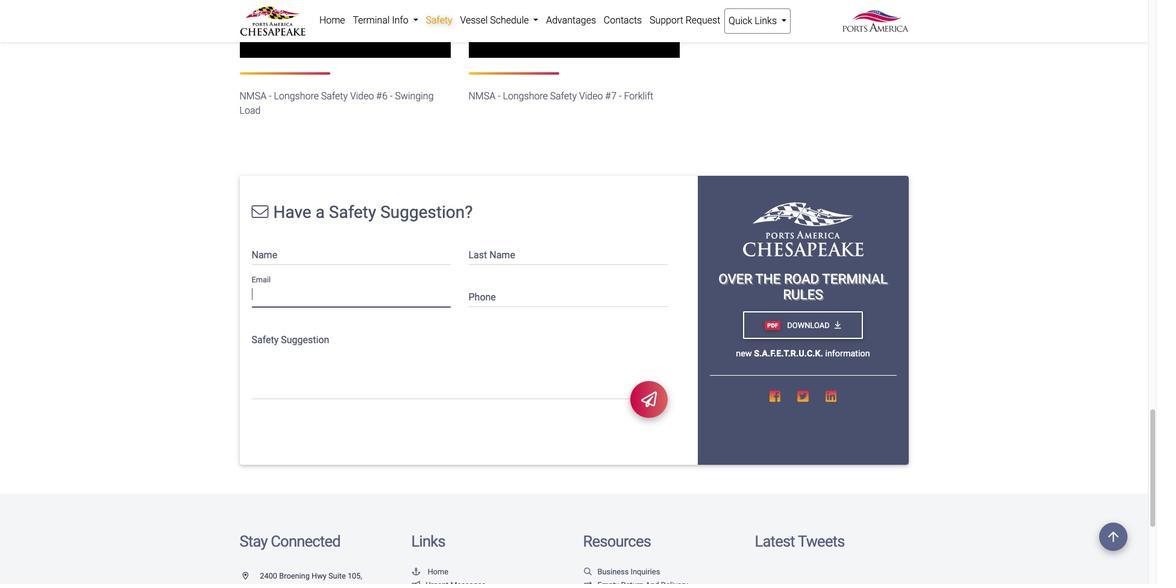 Task type: vqa. For each thing, say whether or not it's contained in the screenshot.
Analytics at the right
no



Task type: describe. For each thing, give the bounding box(es) containing it.
terminal
[[353, 14, 390, 26]]

suggestion
[[281, 334, 329, 346]]

pdf
[[768, 322, 779, 329]]

vessel schedule
[[460, 14, 531, 26]]

anchor image
[[412, 569, 421, 577]]

business inquiries link
[[583, 568, 660, 577]]

stay connected
[[240, 533, 341, 551]]

broening
[[279, 572, 310, 581]]

download
[[786, 321, 830, 330]]

quick
[[729, 15, 753, 27]]

arrow to bottom image
[[835, 321, 841, 330]]

map marker alt image
[[243, 573, 258, 581]]

nmsa - longshore safety video #6 - swinging load
[[240, 90, 434, 116]]

hwy
[[312, 572, 327, 581]]

video image for #7
[[469, 0, 680, 58]]

a
[[316, 202, 325, 222]]

contacts link
[[600, 8, 646, 33]]

4 - from the left
[[619, 90, 622, 102]]

new s.a.f.e.t.r.u.c.k. information
[[736, 349, 870, 359]]

Last Name text field
[[469, 242, 668, 265]]

road
[[784, 271, 820, 287]]

terminal info link
[[349, 8, 422, 33]]

over
[[719, 271, 753, 287]]

rules
[[783, 287, 823, 303]]

connected
[[271, 533, 341, 551]]

forklift
[[624, 90, 654, 102]]

information
[[826, 349, 870, 359]]

request
[[686, 14, 721, 26]]

vessel
[[460, 14, 488, 26]]

stay
[[240, 533, 268, 551]]

suggestion?
[[381, 202, 473, 222]]

safety left vessel
[[426, 14, 453, 26]]

2400 broening hwy suite 105, link
[[240, 572, 362, 585]]

terminal info
[[353, 14, 411, 26]]

seagirt terminal image
[[743, 202, 864, 257]]

resources
[[583, 533, 651, 551]]

longshore for nmsa - longshore safety video #6 - swinging load
[[274, 90, 319, 102]]

support request
[[650, 14, 721, 26]]

safety inside nmsa - longshore safety video #6 - swinging load
[[321, 90, 348, 102]]

1 horizontal spatial links
[[755, 15, 777, 27]]

load
[[240, 105, 261, 116]]

#7
[[606, 90, 617, 102]]

nmsa for nmsa - longshore safety video #6 - swinging load
[[240, 90, 267, 102]]

advantages
[[546, 14, 596, 26]]

tweets
[[798, 533, 845, 551]]

contacts
[[604, 14, 642, 26]]

2400
[[260, 572, 277, 581]]

video for #6
[[350, 90, 374, 102]]

safety link
[[422, 8, 456, 33]]

Phone text field
[[469, 284, 668, 308]]

have
[[273, 202, 312, 222]]

Email text field
[[252, 284, 451, 308]]

facebook square image
[[770, 391, 781, 404]]

latest
[[755, 533, 795, 551]]



Task type: locate. For each thing, give the bounding box(es) containing it.
2400 broening hwy suite 105,
[[240, 572, 362, 585]]

2 video image from the left
[[469, 0, 680, 58]]

0 vertical spatial home
[[319, 14, 345, 26]]

search image
[[583, 569, 593, 577]]

last
[[469, 249, 487, 261]]

name right last
[[490, 249, 515, 261]]

2 longshore from the left
[[503, 90, 548, 102]]

home link
[[316, 8, 349, 33], [412, 568, 449, 577]]

1 horizontal spatial home link
[[412, 568, 449, 577]]

2 name from the left
[[490, 249, 515, 261]]

0 vertical spatial links
[[755, 15, 777, 27]]

info
[[392, 14, 409, 26]]

0 vertical spatial home link
[[316, 8, 349, 33]]

video
[[350, 90, 374, 102], [579, 90, 603, 102]]

links up anchor icon
[[412, 533, 445, 551]]

latest tweets
[[755, 533, 845, 551]]

name
[[252, 249, 277, 261], [490, 249, 515, 261]]

105,
[[348, 572, 362, 581]]

advantages link
[[543, 8, 600, 33]]

0 horizontal spatial longshore
[[274, 90, 319, 102]]

safety right a
[[329, 202, 376, 222]]

safety left #7 on the right of the page
[[550, 90, 577, 102]]

video inside nmsa - longshore safety video #6 - swinging load
[[350, 90, 374, 102]]

inquiries
[[631, 568, 660, 577]]

longshore inside nmsa - longshore safety video #6 - swinging load
[[274, 90, 319, 102]]

home link up bullhorn image
[[412, 568, 449, 577]]

support request link
[[646, 8, 725, 33]]

home
[[319, 14, 345, 26], [428, 568, 449, 577]]

vessel schedule link
[[456, 8, 543, 33]]

support
[[650, 14, 684, 26]]

nmsa
[[240, 90, 267, 102], [469, 90, 496, 102]]

0 horizontal spatial links
[[412, 533, 445, 551]]

business
[[598, 568, 629, 577]]

home left terminal
[[319, 14, 345, 26]]

0 horizontal spatial video image
[[240, 0, 451, 58]]

video image
[[240, 0, 451, 58], [469, 0, 680, 58]]

2 nmsa from the left
[[469, 90, 496, 102]]

links
[[755, 15, 777, 27], [412, 533, 445, 551]]

Safety Suggestion text field
[[252, 327, 668, 400]]

1 horizontal spatial name
[[490, 249, 515, 261]]

nmsa for nmsa - longshore safety video #7 - forklift
[[469, 90, 496, 102]]

exchange image
[[583, 582, 593, 585]]

1 vertical spatial links
[[412, 533, 445, 551]]

safety suggestion
[[252, 334, 329, 346]]

nmsa - longshore safety video #7 - forklift
[[469, 90, 654, 102]]

safety left suggestion
[[252, 334, 279, 346]]

1 nmsa from the left
[[240, 90, 267, 102]]

1 horizontal spatial longshore
[[503, 90, 548, 102]]

email
[[252, 276, 271, 285]]

video left '#6'
[[350, 90, 374, 102]]

twitter square image
[[798, 391, 809, 404]]

1 video image from the left
[[240, 0, 451, 58]]

1 horizontal spatial nmsa
[[469, 90, 496, 102]]

1 horizontal spatial video image
[[469, 0, 680, 58]]

suite
[[329, 572, 346, 581]]

0 horizontal spatial name
[[252, 249, 277, 261]]

video for #7
[[579, 90, 603, 102]]

0 horizontal spatial home link
[[316, 8, 349, 33]]

quick links link
[[725, 8, 791, 34]]

name up the email
[[252, 249, 277, 261]]

nmsa inside nmsa - longshore safety video #6 - swinging load
[[240, 90, 267, 102]]

0 horizontal spatial video
[[350, 90, 374, 102]]

have a safety suggestion?
[[273, 202, 473, 222]]

the
[[756, 271, 781, 287]]

new
[[736, 349, 752, 359]]

longshore for nmsa - longshore safety video #7 - forklift
[[503, 90, 548, 102]]

1 video from the left
[[350, 90, 374, 102]]

terminal
[[823, 271, 888, 287]]

home link left terminal
[[316, 8, 349, 33]]

1 - from the left
[[269, 90, 272, 102]]

1 vertical spatial home
[[428, 568, 449, 577]]

over the road terminal rules
[[719, 271, 888, 303]]

1 longshore from the left
[[274, 90, 319, 102]]

schedule
[[490, 14, 529, 26]]

#6
[[376, 90, 388, 102]]

linkedin image
[[826, 391, 837, 404]]

0 horizontal spatial home
[[319, 14, 345, 26]]

phone
[[469, 292, 496, 303]]

Name text field
[[252, 242, 451, 265]]

s.a.f.e.t.r.u.c.k.
[[754, 349, 824, 359]]

safety
[[426, 14, 453, 26], [321, 90, 348, 102], [550, 90, 577, 102], [329, 202, 376, 222], [252, 334, 279, 346]]

1 horizontal spatial video
[[579, 90, 603, 102]]

video image for #6
[[240, 0, 451, 58]]

safety left '#6'
[[321, 90, 348, 102]]

3 - from the left
[[498, 90, 501, 102]]

last name
[[469, 249, 515, 261]]

links right quick
[[755, 15, 777, 27]]

longshore
[[274, 90, 319, 102], [503, 90, 548, 102]]

swinging
[[395, 90, 434, 102]]

-
[[269, 90, 272, 102], [390, 90, 393, 102], [498, 90, 501, 102], [619, 90, 622, 102]]

video left #7 on the right of the page
[[579, 90, 603, 102]]

bullhorn image
[[412, 582, 421, 585]]

go to top image
[[1100, 523, 1128, 552]]

home right anchor icon
[[428, 568, 449, 577]]

2 - from the left
[[390, 90, 393, 102]]

1 horizontal spatial home
[[428, 568, 449, 577]]

0 horizontal spatial nmsa
[[240, 90, 267, 102]]

quick links
[[729, 15, 780, 27]]

2 video from the left
[[579, 90, 603, 102]]

business inquiries
[[598, 568, 660, 577]]

1 name from the left
[[252, 249, 277, 261]]

1 vertical spatial home link
[[412, 568, 449, 577]]



